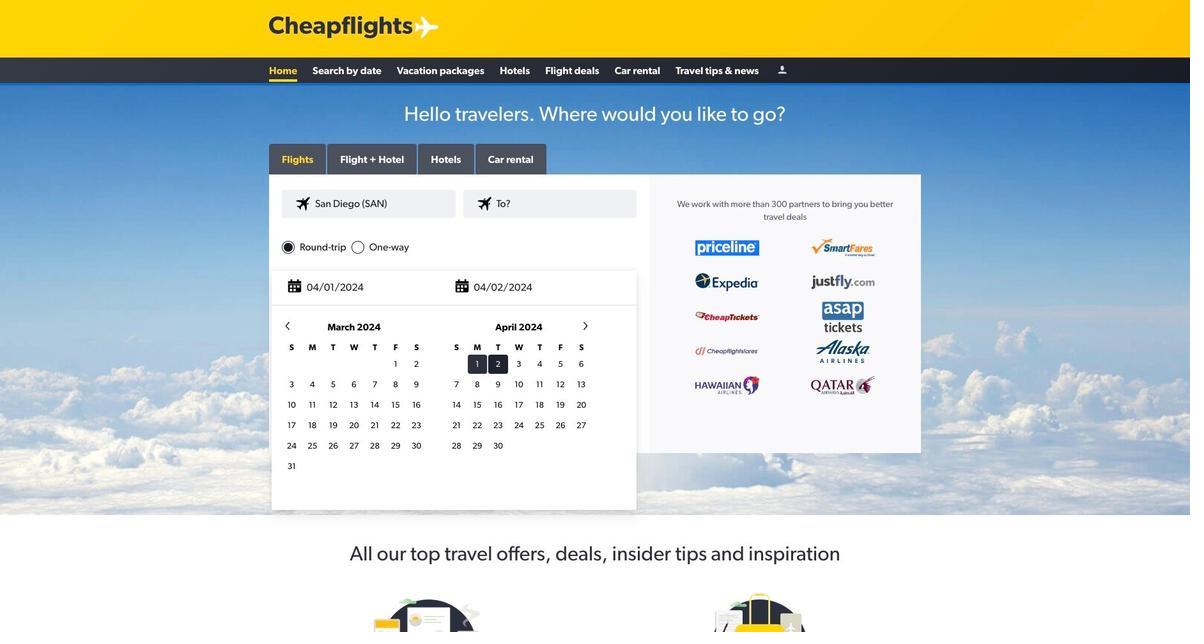 Task type: locate. For each thing, give the bounding box(es) containing it.
expedia image
[[696, 273, 760, 292]]

asaptickets image
[[811, 300, 875, 334]]

alaska image
[[811, 335, 875, 368]]

cheaptickets image
[[696, 312, 760, 322]]

priceline image
[[696, 240, 760, 256]]

sign up image
[[359, 577, 500, 633]]

qatarairways image
[[811, 377, 875, 395]]

None text field
[[282, 190, 456, 218], [463, 190, 637, 218], [282, 277, 637, 305], [282, 190, 456, 218], [463, 190, 637, 218], [282, 277, 637, 305]]

None text field
[[277, 270, 632, 305]]

cheapflightsfares image
[[696, 347, 760, 356]]

hawaiianairlines image
[[696, 377, 760, 395]]



Task type: describe. For each thing, give the bounding box(es) containing it.
justfly image
[[811, 275, 875, 290]]

get inspired image
[[691, 577, 831, 633]]

end date calendar input use left and right arrow keys to change day. use up and down arrow keys to change week. tab
[[272, 320, 602, 503]]

smartfares image
[[811, 238, 875, 257]]



Task type: vqa. For each thing, say whether or not it's contained in the screenshot.
text box
yes



